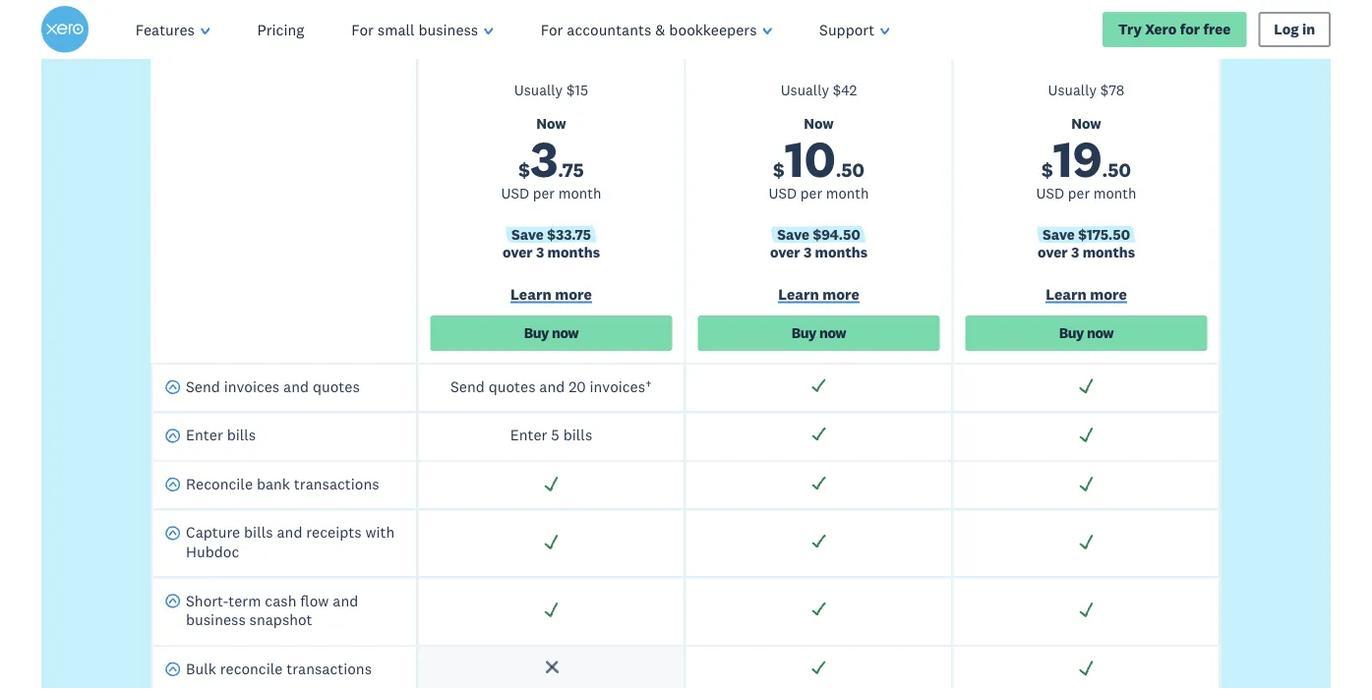 Task type: describe. For each thing, give the bounding box(es) containing it.
transactions for bulk reconcile transactions
[[287, 659, 372, 678]]

usually for 19
[[1049, 81, 1097, 99]]

per for 10
[[801, 184, 823, 202]]

save $33.75
[[512, 225, 591, 243]]

send quotes and 20 invoices†
[[451, 377, 652, 396]]

reconcile bank transactions
[[186, 474, 379, 494]]

transactions for reconcile bank transactions
[[294, 474, 379, 494]]

50 for 10
[[842, 158, 865, 182]]

19
[[1054, 127, 1103, 190]]

3 for 3
[[536, 243, 544, 261]]

over 3 months for 3
[[503, 243, 600, 261]]

3 for 19
[[1072, 243, 1080, 261]]

send invoices and quotes button
[[165, 377, 360, 400]]

$ down established
[[1101, 81, 1109, 99]]

learn more link for 10
[[698, 285, 940, 308]]

send for send invoices and quotes
[[186, 377, 220, 396]]

buy now for 19
[[1059, 324, 1114, 342]]

usually $ 78
[[1049, 81, 1125, 99]]

try
[[1119, 20, 1142, 38]]

per for 19
[[1068, 184, 1090, 202]]

invoices
[[224, 377, 280, 396]]

bookkeepers
[[669, 20, 757, 39]]

buy for 10
[[792, 324, 817, 342]]

with
[[365, 523, 395, 542]]

usually for 3
[[514, 81, 563, 99]]

15
[[575, 81, 589, 99]]

3 left 75
[[530, 127, 558, 190]]

try xero for free link
[[1103, 12, 1247, 47]]

hubdoc
[[186, 542, 239, 562]]

send for send quotes and 20 invoices†
[[451, 377, 485, 396]]

and for 20
[[540, 377, 565, 396]]

buy now link for 3
[[430, 316, 673, 351]]

usd per month for 3
[[501, 184, 602, 202]]

flow
[[300, 591, 329, 610]]

accountants
[[567, 20, 652, 39]]

enter 5 bills
[[510, 425, 593, 445]]

for for for small business
[[352, 20, 374, 39]]

and inside the short-term cash flow and business snapshot
[[333, 591, 358, 610]]

learn more for 19
[[1046, 285, 1128, 304]]

buy now for 10
[[792, 324, 847, 342]]

buy now link for 19
[[966, 316, 1208, 351]]

features
[[136, 20, 195, 39]]

learn more link for 19
[[966, 285, 1208, 308]]

3 for 10
[[804, 243, 812, 261]]

10
[[785, 127, 836, 190]]

and for quotes
[[283, 377, 309, 396]]

reconcile
[[186, 474, 253, 494]]

enter bills button
[[165, 425, 256, 449]]

reconcile
[[220, 659, 283, 678]]

learn more link for 3
[[430, 285, 673, 308]]

save for 3
[[512, 225, 544, 243]]

send invoices and quotes
[[186, 377, 360, 396]]

learn more for 10
[[778, 285, 860, 304]]

support
[[820, 20, 875, 39]]

usually for 10
[[781, 81, 830, 99]]

over for 10
[[770, 243, 801, 261]]

per for 3
[[533, 184, 555, 202]]

. for 10
[[836, 158, 842, 182]]

now for 19
[[1072, 114, 1102, 132]]

for
[[1181, 20, 1201, 38]]

growing
[[785, 38, 854, 59]]

snapshot
[[250, 610, 313, 630]]

1 quotes from the left
[[489, 377, 536, 396]]

enter for enter 5 bills
[[510, 425, 548, 445]]

short-
[[186, 591, 229, 610]]

50 for 19
[[1108, 158, 1132, 182]]

$ 19 . 50
[[1042, 127, 1132, 190]]

support button
[[796, 0, 914, 59]]

capture
[[186, 523, 240, 542]]

over for 19
[[1038, 243, 1068, 261]]

more for 19
[[1091, 285, 1128, 304]]

$ 10 . 50
[[773, 127, 865, 190]]

try xero for free
[[1119, 20, 1231, 38]]

learn for 3
[[511, 285, 552, 304]]

month for 10
[[826, 184, 869, 202]]

months for 3
[[548, 243, 600, 261]]

usd for 19
[[1037, 184, 1065, 202]]

bills for enter bills
[[227, 426, 256, 445]]

log
[[1275, 20, 1299, 38]]

$ down the early
[[567, 81, 575, 99]]

month for 19
[[1094, 184, 1137, 202]]

for accountants & bookkeepers
[[541, 20, 757, 39]]

20
[[569, 377, 586, 396]]

usually $ 42
[[781, 81, 857, 99]]

for accountants & bookkeepers button
[[517, 0, 796, 59]]

bulk
[[186, 659, 216, 678]]

$ down the growing
[[833, 81, 842, 99]]

term
[[229, 591, 261, 610]]

xero
[[1145, 20, 1177, 38]]

$ inside the $ 10 . 50
[[773, 158, 785, 182]]

now for 10
[[804, 114, 834, 132]]



Task type: locate. For each thing, give the bounding box(es) containing it.
now down usually $ 15
[[536, 114, 567, 132]]

0 horizontal spatial over 3 months
[[503, 243, 600, 261]]

2 horizontal spatial per
[[1068, 184, 1090, 202]]

1 horizontal spatial months
[[815, 243, 868, 261]]

0 horizontal spatial now
[[552, 324, 579, 342]]

1 learn more from the left
[[511, 285, 592, 304]]

1 buy now link from the left
[[430, 316, 673, 351]]

usd per month up save $94.50
[[769, 184, 869, 202]]

business right the small
[[419, 20, 478, 39]]

for left the small
[[352, 20, 374, 39]]

over
[[503, 243, 533, 261], [770, 243, 801, 261], [1038, 243, 1068, 261]]

3 buy now link from the left
[[966, 316, 1208, 351]]

learn more
[[511, 285, 592, 304], [778, 285, 860, 304], [1046, 285, 1128, 304]]

1 over from the left
[[503, 243, 533, 261]]

0 horizontal spatial save
[[512, 225, 544, 243]]

0 horizontal spatial quotes
[[313, 377, 360, 396]]

business inside the short-term cash flow and business snapshot
[[186, 610, 246, 630]]

learn more down "save $33.75"
[[511, 285, 592, 304]]

included image
[[1078, 377, 1096, 395], [810, 426, 828, 444], [543, 475, 560, 493], [543, 533, 560, 551], [1078, 601, 1096, 619]]

now down usually $ 42
[[804, 114, 834, 132]]

1 more from the left
[[555, 285, 592, 304]]

2 buy now from the left
[[792, 324, 847, 342]]

learn more link down save $94.50
[[698, 285, 940, 308]]

1 for from the left
[[352, 20, 374, 39]]

receipts
[[306, 523, 362, 542]]

quotes
[[489, 377, 536, 396], [313, 377, 360, 396]]

small
[[378, 20, 415, 39]]

for small business button
[[328, 0, 517, 59]]

more down $33.75
[[555, 285, 592, 304]]

enter for enter bills
[[186, 426, 223, 445]]

now
[[536, 114, 567, 132], [804, 114, 834, 132], [1072, 114, 1102, 132]]

2 . from the left
[[836, 158, 842, 182]]

. inside $ 3 . 75
[[558, 158, 563, 182]]

usd
[[501, 184, 529, 202], [769, 184, 797, 202], [1037, 184, 1065, 202]]

2 horizontal spatial learn more link
[[966, 285, 1208, 308]]

save for 10
[[778, 225, 810, 243]]

3 left the $94.50
[[804, 243, 812, 261]]

for
[[352, 20, 374, 39], [541, 20, 563, 39]]

bills down invoices
[[227, 426, 256, 445]]

and left receipts
[[277, 523, 303, 542]]

short-term cash flow and business snapshot button
[[165, 591, 405, 633]]

log in link
[[1259, 12, 1331, 47]]

78
[[1109, 81, 1125, 99]]

save $94.50
[[778, 225, 861, 243]]

months for 10
[[815, 243, 868, 261]]

2 learn more from the left
[[778, 285, 860, 304]]

free
[[1204, 20, 1231, 38]]

1 learn more link from the left
[[430, 285, 673, 308]]

2 over 3 months from the left
[[770, 243, 868, 261]]

$ left 75
[[519, 158, 530, 182]]

bulk reconcile transactions
[[186, 659, 372, 678]]

50 right 19
[[1108, 158, 1132, 182]]

excluded image
[[543, 660, 560, 678]]

save
[[512, 225, 544, 243], [778, 225, 810, 243], [1043, 225, 1075, 243]]

learn for 19
[[1046, 285, 1087, 304]]

learn more down save $94.50
[[778, 285, 860, 304]]

learn more down 'save $175.50'
[[1046, 285, 1128, 304]]

for small business
[[352, 20, 478, 39]]

log in
[[1275, 20, 1316, 38]]

1 usually from the left
[[514, 81, 563, 99]]

2 buy now link from the left
[[698, 316, 940, 351]]

enter up reconcile
[[186, 426, 223, 445]]

and left 20
[[540, 377, 565, 396]]

more down the $94.50
[[823, 285, 860, 304]]

$175.50
[[1079, 225, 1131, 243]]

0 horizontal spatial 50
[[842, 158, 865, 182]]

usd per month
[[501, 184, 602, 202], [769, 184, 869, 202], [1037, 184, 1137, 202]]

2 month from the left
[[826, 184, 869, 202]]

1 save from the left
[[512, 225, 544, 243]]

0 horizontal spatial usually
[[514, 81, 563, 99]]

months
[[548, 243, 600, 261], [815, 243, 868, 261], [1083, 243, 1136, 261]]

2 months from the left
[[815, 243, 868, 261]]

2 per from the left
[[801, 184, 823, 202]]

. up the $94.50
[[836, 158, 842, 182]]

learn for 10
[[778, 285, 819, 304]]

2 horizontal spatial now
[[1072, 114, 1102, 132]]

usd per month down 75
[[501, 184, 602, 202]]

1 horizontal spatial more
[[823, 285, 860, 304]]

usd up 'save $175.50'
[[1037, 184, 1065, 202]]

1 horizontal spatial per
[[801, 184, 823, 202]]

established
[[1038, 38, 1135, 59]]

now for 19
[[1087, 324, 1114, 342]]

2 learn from the left
[[778, 285, 819, 304]]

3 learn from the left
[[1046, 285, 1087, 304]]

bills
[[564, 425, 593, 445], [227, 426, 256, 445], [244, 523, 273, 542]]

1 horizontal spatial learn
[[778, 285, 819, 304]]

over left the $94.50
[[770, 243, 801, 261]]

enter bills
[[186, 426, 256, 445]]

1 usd from the left
[[501, 184, 529, 202]]

buy now
[[524, 324, 579, 342], [792, 324, 847, 342], [1059, 324, 1114, 342]]

1 . from the left
[[558, 158, 563, 182]]

enter inside button
[[186, 426, 223, 445]]

send inside button
[[186, 377, 220, 396]]

2 horizontal spatial now
[[1087, 324, 1114, 342]]

enter left '5'
[[510, 425, 548, 445]]

0 horizontal spatial learn more link
[[430, 285, 673, 308]]

buy
[[524, 324, 549, 342], [792, 324, 817, 342], [1059, 324, 1084, 342]]

$ up 'save $175.50'
[[1042, 158, 1054, 182]]

more
[[555, 285, 592, 304], [823, 285, 860, 304], [1091, 285, 1128, 304]]

invoices†
[[590, 377, 652, 396]]

1 horizontal spatial business
[[419, 20, 478, 39]]

1 enter from the left
[[510, 425, 548, 445]]

over 3 months for 19
[[1038, 243, 1136, 261]]

5
[[551, 425, 560, 445]]

3
[[530, 127, 558, 190], [536, 243, 544, 261], [804, 243, 812, 261], [1072, 243, 1080, 261]]

features button
[[112, 0, 234, 59]]

1 horizontal spatial send
[[451, 377, 485, 396]]

over 3 months down the $ 19 . 50
[[1038, 243, 1136, 261]]

0 horizontal spatial buy
[[524, 324, 549, 342]]

1 horizontal spatial 50
[[1108, 158, 1132, 182]]

50 inside the $ 19 . 50
[[1108, 158, 1132, 182]]

short-term cash flow and business snapshot
[[186, 591, 358, 630]]

more down the $175.50
[[1091, 285, 1128, 304]]

usually
[[514, 81, 563, 99], [781, 81, 830, 99], [1049, 81, 1097, 99]]

0 horizontal spatial buy now
[[524, 324, 579, 342]]

business inside dropdown button
[[419, 20, 478, 39]]

2 horizontal spatial usually
[[1049, 81, 1097, 99]]

. inside the $ 10 . 50
[[836, 158, 842, 182]]

2 horizontal spatial usd
[[1037, 184, 1065, 202]]

buy for 19
[[1059, 324, 1084, 342]]

3 save from the left
[[1043, 225, 1075, 243]]

1 horizontal spatial for
[[541, 20, 563, 39]]

reconcile bank transactions button
[[165, 474, 379, 497]]

0 horizontal spatial learn more
[[511, 285, 592, 304]]

usd up save $94.50
[[769, 184, 797, 202]]

2 horizontal spatial save
[[1043, 225, 1075, 243]]

1 horizontal spatial usually
[[781, 81, 830, 99]]

over 3 months for 10
[[770, 243, 868, 261]]

now for 10
[[820, 324, 847, 342]]

0 horizontal spatial now
[[536, 114, 567, 132]]

buy now link
[[430, 316, 673, 351], [698, 316, 940, 351], [966, 316, 1208, 351]]

3 months from the left
[[1083, 243, 1136, 261]]

0 horizontal spatial usd per month
[[501, 184, 602, 202]]

50 inside the $ 10 . 50
[[842, 158, 865, 182]]

bills for capture bills and receipts with hubdoc
[[244, 523, 273, 542]]

2 for from the left
[[541, 20, 563, 39]]

now
[[552, 324, 579, 342], [820, 324, 847, 342], [1087, 324, 1114, 342]]

0 horizontal spatial month
[[559, 184, 602, 202]]

usd for 10
[[769, 184, 797, 202]]

0 horizontal spatial per
[[533, 184, 555, 202]]

pricing
[[257, 20, 304, 39]]

3 . from the left
[[1103, 158, 1108, 182]]

for left accountants
[[541, 20, 563, 39]]

early
[[530, 38, 573, 59]]

learn down "save $33.75"
[[511, 285, 552, 304]]

buy now link for 10
[[698, 316, 940, 351]]

3 down 19
[[1072, 243, 1080, 261]]

0 vertical spatial transactions
[[294, 474, 379, 494]]

2 horizontal spatial buy now link
[[966, 316, 1208, 351]]

1 horizontal spatial learn more link
[[698, 285, 940, 308]]

for for for accountants & bookkeepers
[[541, 20, 563, 39]]

usd up "save $33.75"
[[501, 184, 529, 202]]

3 buy now from the left
[[1059, 324, 1114, 342]]

1 horizontal spatial month
[[826, 184, 869, 202]]

2 horizontal spatial more
[[1091, 285, 1128, 304]]

send
[[451, 377, 485, 396], [186, 377, 220, 396]]

1 send from the left
[[451, 377, 485, 396]]

3 more from the left
[[1091, 285, 1128, 304]]

$ up save $94.50
[[773, 158, 785, 182]]

. for 19
[[1103, 158, 1108, 182]]

1 learn from the left
[[511, 285, 552, 304]]

usd per month for 10
[[769, 184, 869, 202]]

2 horizontal spatial learn more
[[1046, 285, 1128, 304]]

3 now from the left
[[1087, 324, 1114, 342]]

0 horizontal spatial enter
[[186, 426, 223, 445]]

2 more from the left
[[823, 285, 860, 304]]

1 horizontal spatial save
[[778, 225, 810, 243]]

capture bills and receipts with hubdoc
[[186, 523, 395, 562]]

2 now from the left
[[804, 114, 834, 132]]

save for 19
[[1043, 225, 1075, 243]]

month down 75
[[559, 184, 602, 202]]

2 enter from the left
[[186, 426, 223, 445]]

. up the $175.50
[[1103, 158, 1108, 182]]

1 horizontal spatial now
[[820, 324, 847, 342]]

months down the $ 10 . 50 on the top right
[[815, 243, 868, 261]]

1 horizontal spatial over
[[770, 243, 801, 261]]

2 horizontal spatial buy now
[[1059, 324, 1114, 342]]

1 horizontal spatial .
[[836, 158, 842, 182]]

1 horizontal spatial buy
[[792, 324, 817, 342]]

0 horizontal spatial buy now link
[[430, 316, 673, 351]]

save $175.50
[[1043, 225, 1131, 243]]

2 buy from the left
[[792, 324, 817, 342]]

1 month from the left
[[559, 184, 602, 202]]

0 horizontal spatial over
[[503, 243, 533, 261]]

$94.50
[[813, 225, 861, 243]]

2 horizontal spatial month
[[1094, 184, 1137, 202]]

now for 3
[[536, 114, 567, 132]]

1 horizontal spatial enter
[[510, 425, 548, 445]]

quotes inside button
[[313, 377, 360, 396]]

and right invoices
[[283, 377, 309, 396]]

2 horizontal spatial buy
[[1059, 324, 1084, 342]]

bank
[[257, 474, 290, 494]]

1 horizontal spatial quotes
[[489, 377, 536, 396]]

2 horizontal spatial over 3 months
[[1038, 243, 1136, 261]]

1 horizontal spatial now
[[804, 114, 834, 132]]

1 usd per month from the left
[[501, 184, 602, 202]]

save left $33.75
[[512, 225, 544, 243]]

and
[[540, 377, 565, 396], [283, 377, 309, 396], [277, 523, 303, 542], [333, 591, 358, 610]]

2 usually from the left
[[781, 81, 830, 99]]

1 months from the left
[[548, 243, 600, 261]]

3 left $33.75
[[536, 243, 544, 261]]

3 over 3 months from the left
[[1038, 243, 1136, 261]]

and for receipts
[[277, 523, 303, 542]]

bills right '5'
[[564, 425, 593, 445]]

75
[[563, 158, 584, 182]]

capture bills and receipts with hubdoc button
[[165, 523, 405, 565]]

$ inside the $ 19 . 50
[[1042, 158, 1054, 182]]

now down usually $ 78
[[1072, 114, 1102, 132]]

bills inside "capture bills and receipts with hubdoc"
[[244, 523, 273, 542]]

save left the $94.50
[[778, 225, 810, 243]]

and right flow
[[333, 591, 358, 610]]

1 horizontal spatial buy now
[[792, 324, 847, 342]]

transactions up receipts
[[294, 474, 379, 494]]

usually down the growing
[[781, 81, 830, 99]]

0 horizontal spatial business
[[186, 610, 246, 630]]

months down the $ 19 . 50
[[1083, 243, 1136, 261]]

usd for 3
[[501, 184, 529, 202]]

0 horizontal spatial learn
[[511, 285, 552, 304]]

included image
[[810, 377, 828, 395], [1078, 426, 1096, 444], [810, 475, 828, 493], [1078, 475, 1096, 493], [810, 533, 828, 551], [1078, 533, 1096, 551], [543, 601, 560, 619], [810, 601, 828, 619], [810, 660, 828, 678], [1078, 660, 1096, 678]]

usd per month up 'save $175.50'
[[1037, 184, 1137, 202]]

buy for 3
[[524, 324, 549, 342]]

over left $33.75
[[503, 243, 533, 261]]

1 horizontal spatial usd
[[769, 184, 797, 202]]

bills right capture
[[244, 523, 273, 542]]

business
[[419, 20, 478, 39], [186, 610, 246, 630]]

0 horizontal spatial usd
[[501, 184, 529, 202]]

months for 19
[[1083, 243, 1136, 261]]

2 horizontal spatial usd per month
[[1037, 184, 1137, 202]]

1 now from the left
[[536, 114, 567, 132]]

50 right 10
[[842, 158, 865, 182]]

buy now for 3
[[524, 324, 579, 342]]

$ inside $ 3 . 75
[[519, 158, 530, 182]]

learn more link down "save $33.75"
[[430, 285, 673, 308]]

per up 'save $175.50'
[[1068, 184, 1090, 202]]

more for 10
[[823, 285, 860, 304]]

0 vertical spatial business
[[419, 20, 478, 39]]

per up save $94.50
[[801, 184, 823, 202]]

.
[[558, 158, 563, 182], [836, 158, 842, 182], [1103, 158, 1108, 182]]

months down 75
[[548, 243, 600, 261]]

50
[[842, 158, 865, 182], [1108, 158, 1132, 182]]

1 50 from the left
[[842, 158, 865, 182]]

0 horizontal spatial for
[[352, 20, 374, 39]]

3 buy from the left
[[1059, 324, 1084, 342]]

1 vertical spatial transactions
[[287, 659, 372, 678]]

cash
[[265, 591, 297, 610]]

2 learn more link from the left
[[698, 285, 940, 308]]

3 learn more from the left
[[1046, 285, 1128, 304]]

0 horizontal spatial more
[[555, 285, 592, 304]]

2 horizontal spatial learn
[[1046, 285, 1087, 304]]

usd per month for 19
[[1037, 184, 1137, 202]]

learn down 'save $175.50'
[[1046, 285, 1087, 304]]

transactions
[[294, 474, 379, 494], [287, 659, 372, 678]]

quotes up enter 5 bills
[[489, 377, 536, 396]]

2 now from the left
[[820, 324, 847, 342]]

$ 3 . 75
[[519, 127, 584, 190]]

3 usd per month from the left
[[1037, 184, 1137, 202]]

3 per from the left
[[1068, 184, 1090, 202]]

&
[[656, 20, 666, 39]]

2 over from the left
[[770, 243, 801, 261]]

usually $ 15
[[514, 81, 589, 99]]

learn more for 3
[[511, 285, 592, 304]]

0 horizontal spatial send
[[186, 377, 220, 396]]

1 horizontal spatial buy now link
[[698, 316, 940, 351]]

quotes right invoices
[[313, 377, 360, 396]]

over left the $175.50
[[1038, 243, 1068, 261]]

3 usd from the left
[[1037, 184, 1065, 202]]

3 learn more link from the left
[[966, 285, 1208, 308]]

1 buy from the left
[[524, 324, 549, 342]]

2 send from the left
[[186, 377, 220, 396]]

. up $33.75
[[558, 158, 563, 182]]

2 save from the left
[[778, 225, 810, 243]]

. for 3
[[558, 158, 563, 182]]

1 buy now from the left
[[524, 324, 579, 342]]

1 per from the left
[[533, 184, 555, 202]]

3 month from the left
[[1094, 184, 1137, 202]]

per
[[533, 184, 555, 202], [801, 184, 823, 202], [1068, 184, 1090, 202]]

learn more link down 'save $175.50'
[[966, 285, 1208, 308]]

over 3 months down 75
[[503, 243, 600, 261]]

month up the $94.50
[[826, 184, 869, 202]]

1 horizontal spatial usd per month
[[769, 184, 869, 202]]

2 quotes from the left
[[313, 377, 360, 396]]

1 vertical spatial business
[[186, 610, 246, 630]]

pricing link
[[234, 0, 328, 59]]

learn more link
[[430, 285, 673, 308], [698, 285, 940, 308], [966, 285, 1208, 308]]

per up "save $33.75"
[[533, 184, 555, 202]]

learn down save $94.50
[[778, 285, 819, 304]]

in
[[1303, 20, 1316, 38]]

1 now from the left
[[552, 324, 579, 342]]

month up the $175.50
[[1094, 184, 1137, 202]]

$33.75
[[547, 225, 591, 243]]

0 horizontal spatial months
[[548, 243, 600, 261]]

over for 3
[[503, 243, 533, 261]]

1 over 3 months from the left
[[503, 243, 600, 261]]

3 usually from the left
[[1049, 81, 1097, 99]]

usually down established
[[1049, 81, 1097, 99]]

transactions down snapshot
[[287, 659, 372, 678]]

xero homepage image
[[41, 6, 88, 53]]

2 usd from the left
[[769, 184, 797, 202]]

2 usd per month from the left
[[769, 184, 869, 202]]

2 horizontal spatial months
[[1083, 243, 1136, 261]]

bulk reconcile transactions button
[[165, 659, 372, 682]]

1 horizontal spatial over 3 months
[[770, 243, 868, 261]]

save left the $175.50
[[1043, 225, 1075, 243]]

and inside "capture bills and receipts with hubdoc"
[[277, 523, 303, 542]]

over 3 months down the $ 10 . 50 on the top right
[[770, 243, 868, 261]]

3 over from the left
[[1038, 243, 1068, 261]]

month
[[559, 184, 602, 202], [826, 184, 869, 202], [1094, 184, 1137, 202]]

. inside the $ 19 . 50
[[1103, 158, 1108, 182]]

more for 3
[[555, 285, 592, 304]]

$
[[567, 81, 575, 99], [833, 81, 842, 99], [1101, 81, 1109, 99], [519, 158, 530, 182], [773, 158, 785, 182], [1042, 158, 1054, 182]]

42
[[842, 81, 857, 99]]

month for 3
[[559, 184, 602, 202]]

2 horizontal spatial over
[[1038, 243, 1068, 261]]

2 50 from the left
[[1108, 158, 1132, 182]]

1 horizontal spatial learn more
[[778, 285, 860, 304]]

2 horizontal spatial .
[[1103, 158, 1108, 182]]

3 now from the left
[[1072, 114, 1102, 132]]

0 horizontal spatial .
[[558, 158, 563, 182]]

usually down the early
[[514, 81, 563, 99]]

now for 3
[[552, 324, 579, 342]]

business up bulk
[[186, 610, 246, 630]]



Task type: vqa. For each thing, say whether or not it's contained in the screenshot.
the about in "learn about getting started with xero" "link"
no



